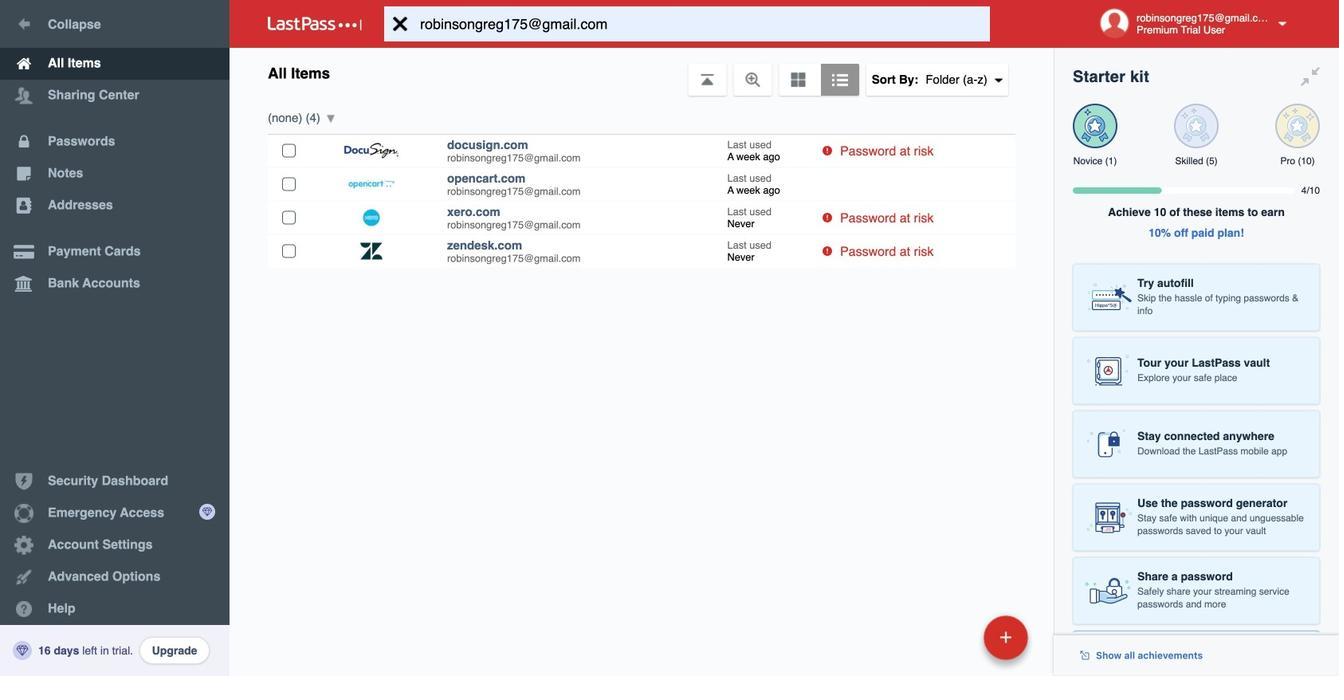 Task type: locate. For each thing, give the bounding box(es) containing it.
search my vault text field
[[384, 6, 1022, 41]]

Search search field
[[384, 6, 1022, 41]]

main navigation navigation
[[0, 0, 230, 676]]

lastpass image
[[268, 17, 362, 31]]

new item navigation
[[875, 611, 1038, 676]]

clear search image
[[384, 6, 416, 41]]



Task type: describe. For each thing, give the bounding box(es) containing it.
new item element
[[875, 615, 1034, 660]]

vault options navigation
[[230, 48, 1054, 96]]



